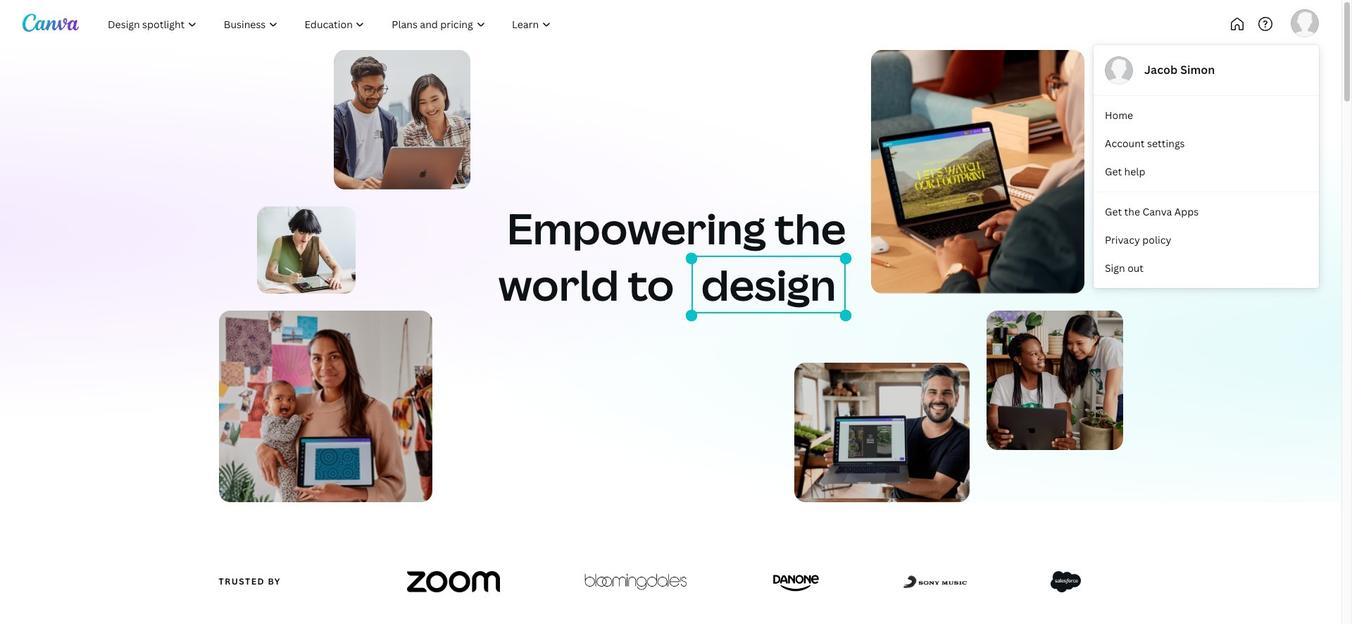 Task type: locate. For each thing, give the bounding box(es) containing it.
menu
[[1094, 45, 1319, 288]]



Task type: vqa. For each thing, say whether or not it's contained in the screenshot.
Top Level Navigation element
yes



Task type: describe. For each thing, give the bounding box(es) containing it.
top level navigation element
[[96, 10, 611, 38]]



